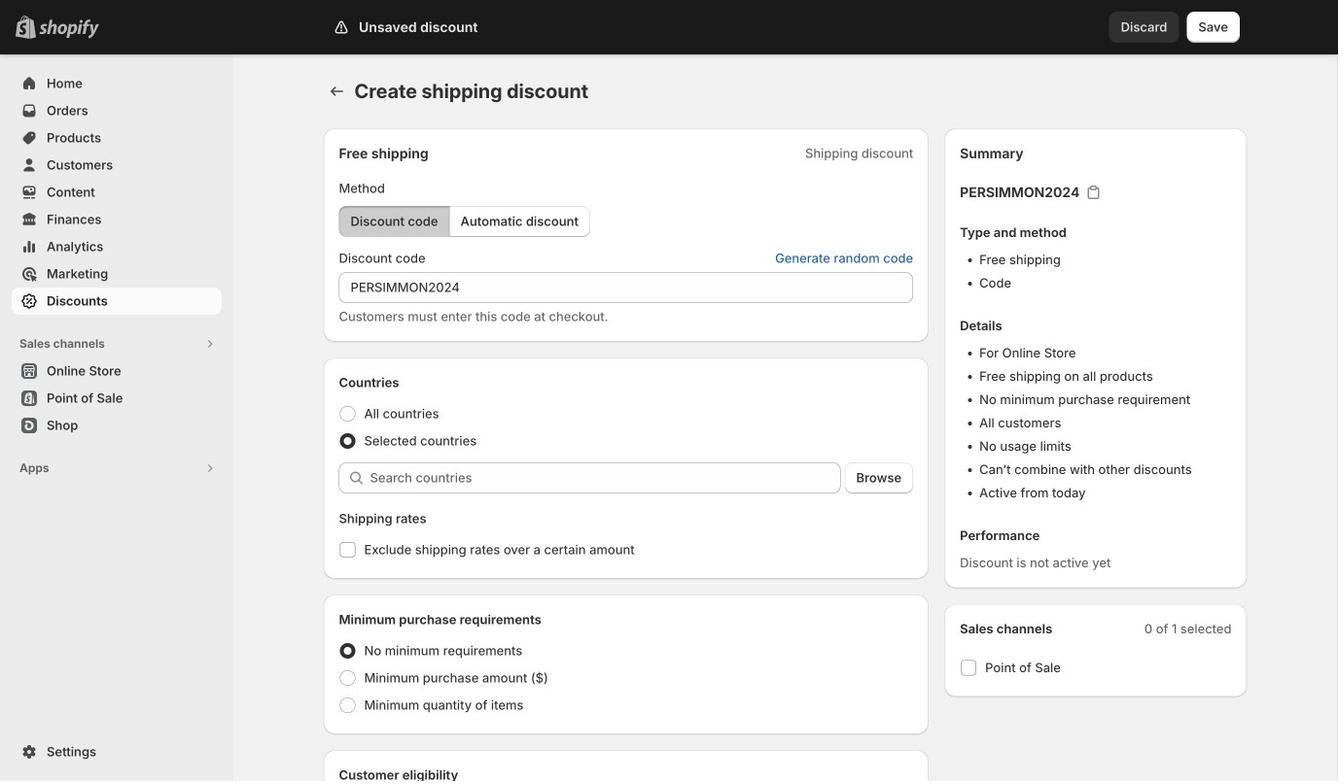 Task type: vqa. For each thing, say whether or not it's contained in the screenshot.
customers
no



Task type: locate. For each thing, give the bounding box(es) containing it.
shopify image
[[39, 19, 99, 39]]

None text field
[[339, 272, 913, 303]]



Task type: describe. For each thing, give the bounding box(es) containing it.
Search countries text field
[[370, 463, 841, 494]]



